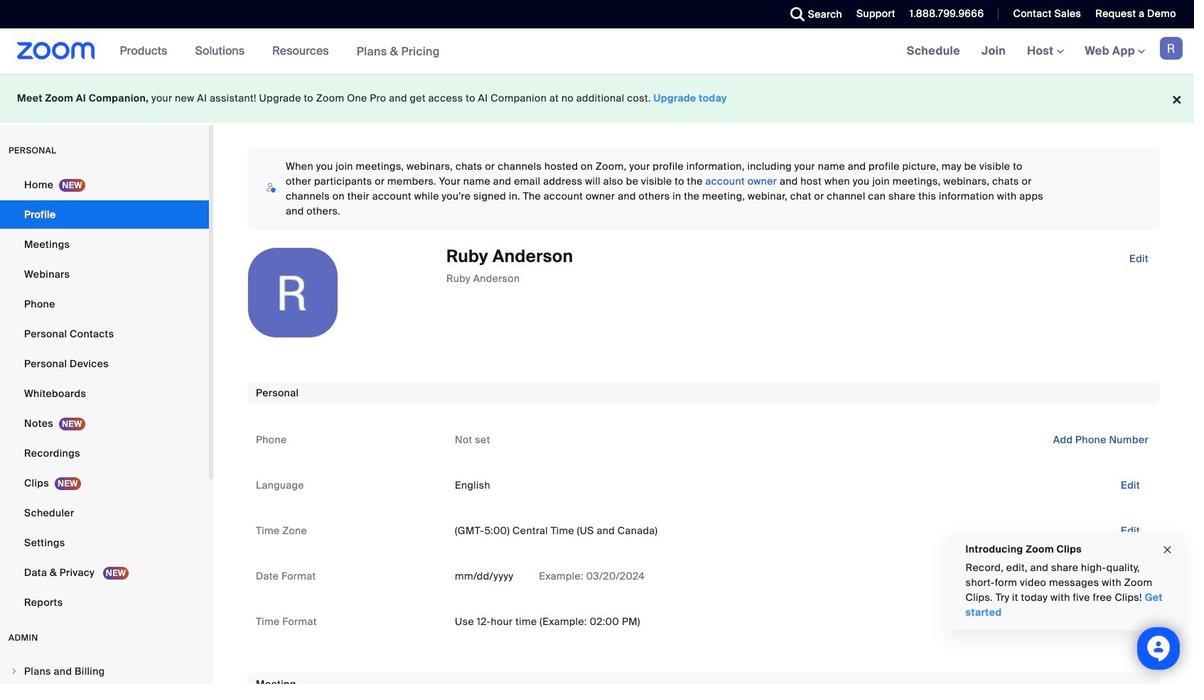 Task type: locate. For each thing, give the bounding box(es) containing it.
product information navigation
[[109, 28, 451, 75]]

banner
[[0, 28, 1194, 75]]

user photo image
[[248, 248, 338, 338]]

menu item
[[0, 658, 209, 685]]

meetings navigation
[[896, 28, 1194, 75]]

footer
[[0, 74, 1194, 123]]



Task type: describe. For each thing, give the bounding box(es) containing it.
edit user photo image
[[281, 286, 304, 299]]

zoom logo image
[[17, 42, 95, 60]]

close image
[[1162, 542, 1174, 558]]

personal menu menu
[[0, 171, 209, 618]]

profile picture image
[[1160, 37, 1183, 60]]

right image
[[10, 667, 18, 676]]



Task type: vqa. For each thing, say whether or not it's contained in the screenshot.
the Close "image"
yes



